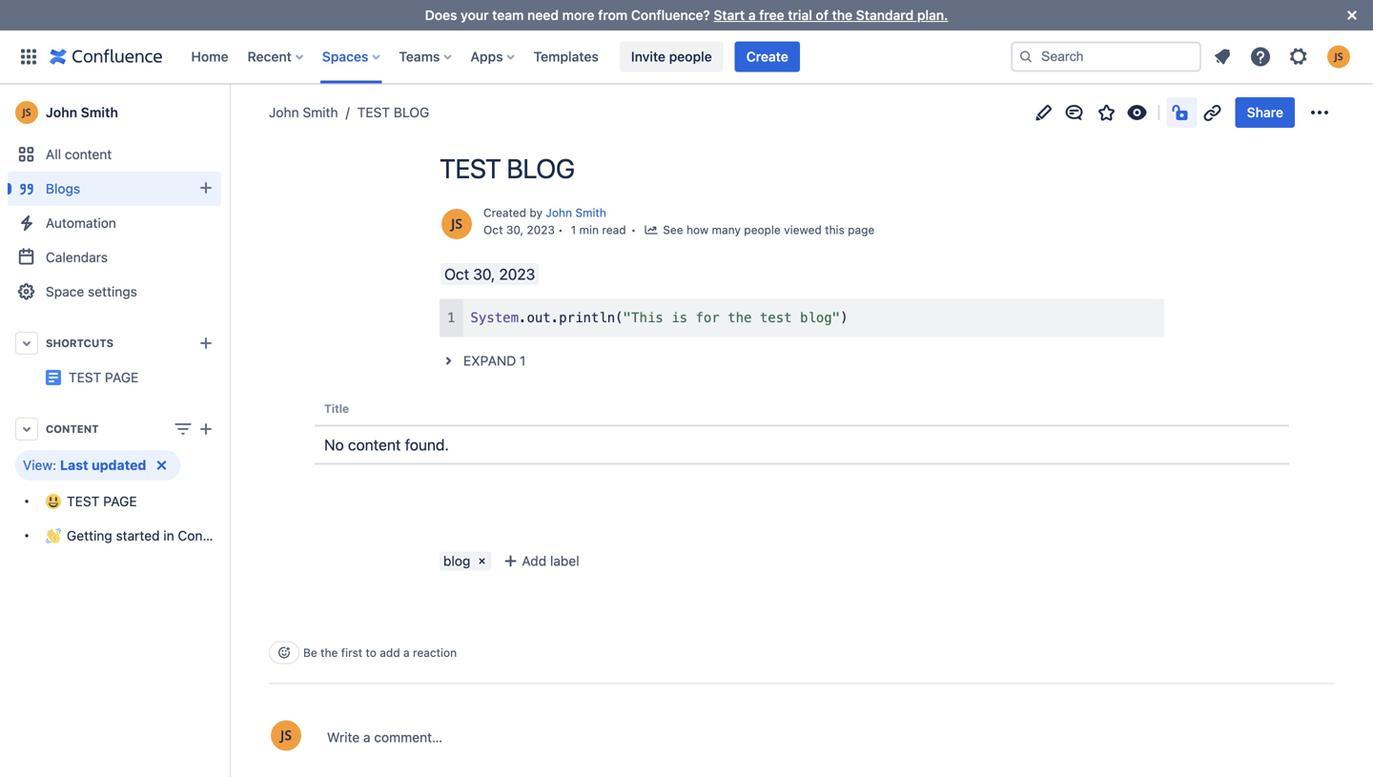 Task type: locate. For each thing, give the bounding box(es) containing it.
your profile and preferences image
[[1328, 45, 1351, 68]]

2 vertical spatial the
[[321, 646, 338, 660]]

0 horizontal spatial john smith
[[46, 104, 118, 120]]

oct 30, 2023 down created
[[484, 223, 555, 237]]

change view image
[[172, 418, 195, 441]]

content inside space element
[[65, 146, 112, 162]]

0 horizontal spatial 1
[[520, 353, 526, 369]]

share button
[[1236, 97, 1296, 128]]

0 vertical spatial john smith image
[[442, 209, 472, 239]]

1 vertical spatial people
[[744, 223, 781, 237]]

1 horizontal spatial john
[[269, 104, 299, 120]]

john smith link up min
[[546, 206, 607, 219]]

write a comment… button
[[318, 719, 1336, 757]]

plan.
[[918, 7, 949, 23]]

1 inside dropdown button
[[520, 353, 526, 369]]

john smith link down 'recent' "dropdown button"
[[269, 103, 338, 122]]

0 vertical spatial oct 30, 2023
[[484, 223, 555, 237]]

by
[[530, 206, 543, 219]]

0 vertical spatial 30,
[[506, 223, 524, 237]]

page for test page link below the "shortcuts" dropdown button
[[105, 370, 139, 385]]

1 horizontal spatial john smith link
[[269, 103, 338, 122]]

apps
[[471, 49, 503, 64]]

a inside button
[[363, 730, 371, 746]]

blog up "created by john smith"
[[507, 153, 575, 184]]

2 horizontal spatial the
[[833, 7, 853, 23]]

0 horizontal spatial a
[[363, 730, 371, 746]]

a
[[749, 7, 756, 23], [404, 646, 410, 660], [363, 730, 371, 746]]

30, down created
[[506, 223, 524, 237]]

0 horizontal spatial blog
[[394, 104, 430, 120]]

the right the for in the right of the page
[[728, 310, 752, 326]]

oct 30, 2023 up system
[[445, 265, 535, 283]]

0 horizontal spatial john smith image
[[271, 721, 301, 751]]

templates
[[534, 49, 599, 64]]

templates link
[[528, 42, 605, 72]]

people down the does your team need more from confluence? start a free trial of the standard plan. on the top
[[669, 49, 712, 64]]

test page link up change view image on the bottom left of page
[[8, 361, 292, 395]]

john smith down 'recent' "dropdown button"
[[269, 104, 338, 120]]

john right by
[[546, 206, 572, 219]]

all content link
[[8, 137, 221, 172]]

1 horizontal spatial smith
[[303, 104, 338, 120]]

john smith
[[46, 104, 118, 120], [269, 104, 338, 120]]

calendars link
[[8, 240, 221, 275]]

view:
[[23, 457, 56, 473]]

team
[[492, 7, 524, 23]]

invite people button
[[620, 42, 724, 72]]

many
[[712, 223, 741, 237]]

getting
[[67, 528, 112, 544]]

confluence?
[[631, 7, 711, 23]]

1 horizontal spatial oct
[[484, 223, 503, 237]]

test blog link
[[338, 103, 430, 122]]

oct down created
[[484, 223, 503, 237]]

the right of
[[833, 7, 853, 23]]

1 horizontal spatial john smith
[[269, 104, 338, 120]]

trial
[[788, 7, 813, 23]]

is
[[672, 310, 688, 326]]

a left free
[[749, 7, 756, 23]]

help icon image
[[1250, 45, 1273, 68]]

close image
[[1341, 4, 1364, 27]]

john smith up all content
[[46, 104, 118, 120]]

0 horizontal spatial .
[[519, 310, 527, 326]]

john smith image
[[442, 209, 472, 239], [271, 721, 301, 751]]

blog link
[[440, 552, 473, 571]]

comment…
[[374, 730, 443, 746]]

1 vertical spatial 1
[[520, 353, 526, 369]]

1 horizontal spatial .
[[551, 310, 559, 326]]

does
[[425, 7, 457, 23]]

getting started in confluence
[[67, 528, 248, 544]]

global element
[[11, 30, 1008, 83]]

0 vertical spatial blog
[[394, 104, 430, 120]]

1 vertical spatial the
[[728, 310, 752, 326]]

content for no
[[348, 436, 401, 454]]

1 horizontal spatial 30,
[[506, 223, 524, 237]]

people
[[669, 49, 712, 64], [744, 223, 781, 237]]

blog down teams
[[394, 104, 430, 120]]

1 horizontal spatial test blog
[[440, 153, 575, 184]]

john smith image left write
[[271, 721, 301, 751]]

oct up expand content image
[[445, 265, 469, 283]]

:wave: image
[[46, 529, 61, 544], [46, 529, 61, 544]]

write
[[327, 730, 360, 746]]

does your team need more from confluence? start a free trial of the standard plan.
[[425, 7, 949, 23]]

be
[[303, 646, 317, 660]]

expand content image
[[437, 350, 460, 372]]

oct 30, 2023
[[484, 223, 555, 237], [445, 265, 535, 283]]

test blog
[[357, 104, 430, 120], [440, 153, 575, 184]]

0 horizontal spatial content
[[65, 146, 112, 162]]

settings icon image
[[1288, 45, 1311, 68]]

smith up min
[[576, 206, 607, 219]]

blog
[[394, 104, 430, 120], [507, 153, 575, 184]]

for
[[696, 310, 720, 326]]

more actions image
[[1309, 101, 1332, 124]]

0 horizontal spatial 30,
[[473, 265, 495, 283]]

0 horizontal spatial john
[[46, 104, 77, 120]]

smith inside space element
[[81, 104, 118, 120]]

test
[[357, 104, 390, 120], [440, 153, 501, 184], [221, 362, 254, 378], [69, 370, 101, 385], [67, 494, 100, 509]]

john right the collapse sidebar "image"
[[269, 104, 299, 120]]

test for test page link below the "shortcuts" dropdown button
[[69, 370, 101, 385]]

from
[[598, 7, 628, 23]]

0 vertical spatial people
[[669, 49, 712, 64]]

content right 'all'
[[65, 146, 112, 162]]

2023 up out
[[499, 265, 535, 283]]

Add label text field
[[497, 552, 646, 571]]

a right add
[[404, 646, 410, 660]]

smith up the all content link
[[81, 104, 118, 120]]

1 horizontal spatial the
[[728, 310, 752, 326]]

how
[[687, 223, 709, 237]]

0 horizontal spatial people
[[669, 49, 712, 64]]

people right many
[[744, 223, 781, 237]]

no
[[324, 436, 344, 454]]

start a free trial of the standard plan. link
[[714, 7, 949, 23]]

test page for test page link below the "shortcuts" dropdown button
[[69, 370, 139, 385]]

add label
[[522, 553, 580, 569]]

1 vertical spatial oct
[[445, 265, 469, 283]]

content right no
[[348, 436, 401, 454]]

apps button
[[465, 42, 522, 72]]

. up expand 1
[[519, 310, 527, 326]]

1 vertical spatial john smith image
[[271, 721, 301, 751]]

share
[[1248, 104, 1284, 120]]

30, up system
[[473, 265, 495, 283]]

the right be
[[321, 646, 338, 660]]

spaces
[[322, 49, 369, 64]]

blogs
[[46, 181, 80, 197]]

content
[[65, 146, 112, 162], [348, 436, 401, 454]]

1 vertical spatial test blog
[[440, 153, 575, 184]]

create a blog image
[[195, 177, 218, 199]]

john smith inside john smith link
[[46, 104, 118, 120]]

"this
[[624, 310, 664, 326]]

0 vertical spatial content
[[65, 146, 112, 162]]

2 horizontal spatial a
[[749, 7, 756, 23]]

:smiley: image
[[46, 494, 61, 509], [46, 494, 61, 509]]

0 vertical spatial 1
[[571, 223, 576, 237]]

0 vertical spatial a
[[749, 7, 756, 23]]

shortcuts button
[[8, 326, 221, 361]]

0 vertical spatial test blog
[[357, 104, 430, 120]]

2 horizontal spatial smith
[[576, 206, 607, 219]]

1 vertical spatial a
[[404, 646, 410, 660]]

0 vertical spatial oct
[[484, 223, 503, 237]]

reaction
[[413, 646, 457, 660]]

confluence image
[[50, 45, 163, 68], [50, 45, 163, 68]]

page
[[258, 362, 292, 378], [105, 370, 139, 385], [103, 494, 137, 509]]

write a comment…
[[327, 730, 443, 746]]

1
[[571, 223, 576, 237], [520, 353, 526, 369]]

john smith image left created
[[442, 209, 472, 239]]

found.
[[405, 436, 449, 454]]

2023 down "created by john smith"
[[527, 223, 555, 237]]

home
[[191, 49, 229, 64]]

1 john smith from the left
[[46, 104, 118, 120]]

test page link
[[8, 361, 292, 395], [69, 370, 139, 385], [8, 485, 221, 519]]

1 horizontal spatial people
[[744, 223, 781, 237]]

john smith link up the all content link
[[8, 93, 221, 132]]

john
[[46, 104, 77, 120], [269, 104, 299, 120], [546, 206, 572, 219]]

0 horizontal spatial smith
[[81, 104, 118, 120]]

banner
[[0, 30, 1374, 84]]

1 vertical spatial 30,
[[473, 265, 495, 283]]

john up 'all'
[[46, 104, 77, 120]]

1 vertical spatial content
[[348, 436, 401, 454]]

the
[[833, 7, 853, 23], [728, 310, 752, 326], [321, 646, 338, 660]]

2 vertical spatial a
[[363, 730, 371, 746]]

1 horizontal spatial content
[[348, 436, 401, 454]]

test page
[[221, 362, 292, 378], [69, 370, 139, 385], [67, 494, 137, 509]]

1 horizontal spatial blog
[[507, 153, 575, 184]]

banner containing home
[[0, 30, 1374, 84]]

30,
[[506, 223, 524, 237], [473, 265, 495, 283]]

smith down spaces
[[303, 104, 338, 120]]

test blog down teams
[[357, 104, 430, 120]]

test
[[760, 310, 792, 326]]

1 left min
[[571, 223, 576, 237]]

last
[[60, 457, 88, 473]]

to
[[366, 646, 377, 660]]

println
[[559, 310, 616, 326]]

test page link down the "shortcuts" dropdown button
[[69, 370, 139, 385]]

spaces button
[[317, 42, 388, 72]]

getting started in confluence link
[[8, 519, 248, 553]]

0 horizontal spatial test blog
[[357, 104, 430, 120]]

expand 1 button
[[429, 342, 1175, 380]]

test blog up created
[[440, 153, 575, 184]]

1 right expand on the top left of the page
[[520, 353, 526, 369]]

a right write
[[363, 730, 371, 746]]

. right system
[[551, 310, 559, 326]]

add shortcut image
[[195, 332, 218, 355]]

search image
[[1019, 49, 1034, 64]]

john smith link
[[8, 93, 221, 132], [269, 103, 338, 122], [546, 206, 607, 219]]

0 horizontal spatial the
[[321, 646, 338, 660]]



Task type: vqa. For each thing, say whether or not it's contained in the screenshot.
Add shortcut image
yes



Task type: describe. For each thing, give the bounding box(es) containing it.
1 min read
[[571, 223, 626, 237]]

upgrade to restrict page access image
[[1171, 101, 1194, 124]]

stop watching image
[[1126, 101, 1149, 124]]

system . out . println ( "this is for the test blog" )
[[471, 310, 849, 326]]

settings
[[88, 284, 137, 300]]

space element
[[0, 84, 292, 778]]

no content found.
[[324, 436, 449, 454]]

title
[[324, 402, 349, 415]]

viewed
[[784, 223, 822, 237]]

1 vertical spatial 2023
[[499, 265, 535, 283]]

invite
[[631, 49, 666, 64]]

started
[[116, 528, 160, 544]]

created
[[484, 206, 527, 219]]

1 horizontal spatial 1
[[571, 223, 576, 237]]

recent button
[[242, 42, 311, 72]]

create link
[[735, 42, 800, 72]]

free
[[760, 7, 785, 23]]

calendars
[[46, 249, 108, 265]]

2 horizontal spatial john
[[546, 206, 572, 219]]

your
[[461, 7, 489, 23]]

test for test page link on top of change view image on the bottom left of page
[[221, 362, 254, 378]]

label
[[550, 553, 580, 569]]

automation link
[[8, 206, 221, 240]]

space settings link
[[8, 275, 221, 309]]

shortcuts
[[46, 337, 114, 350]]

teams
[[399, 49, 440, 64]]

create a page image
[[195, 418, 218, 441]]

see how many people viewed this page
[[663, 223, 875, 237]]

expand 1
[[464, 353, 526, 369]]

content button
[[8, 412, 221, 447]]

star image
[[1096, 101, 1119, 124]]

be the first to add a reaction
[[303, 646, 457, 660]]

automation
[[46, 215, 116, 231]]

1 horizontal spatial a
[[404, 646, 410, 660]]

all content
[[46, 146, 112, 162]]

1 vertical spatial blog
[[507, 153, 575, 184]]

add reaction image
[[277, 645, 292, 661]]

page for test page link on top of change view image on the bottom left of page
[[258, 362, 292, 378]]

blog
[[444, 553, 471, 569]]

copy link image
[[1202, 101, 1225, 124]]

(
[[616, 310, 624, 326]]

clear view image
[[150, 454, 173, 477]]

people inside global element
[[669, 49, 712, 64]]

page
[[848, 223, 875, 237]]

0 vertical spatial 2023
[[527, 223, 555, 237]]

0 horizontal spatial oct
[[445, 265, 469, 283]]

content for all
[[65, 146, 112, 162]]

space settings
[[46, 284, 137, 300]]

in
[[163, 528, 174, 544]]

teams button
[[393, 42, 459, 72]]

2 john smith from the left
[[269, 104, 338, 120]]

all
[[46, 146, 61, 162]]

see
[[663, 223, 684, 237]]

home link
[[186, 42, 234, 72]]

space
[[46, 284, 84, 300]]

create
[[747, 49, 789, 64]]

confluence
[[178, 528, 248, 544]]

created by john smith
[[484, 206, 607, 219]]

clear image
[[475, 554, 490, 569]]

2 . from the left
[[551, 310, 559, 326]]

collapse sidebar image
[[208, 93, 250, 132]]

blog"
[[800, 310, 841, 326]]

edit this page image
[[1033, 101, 1056, 124]]

this
[[825, 223, 845, 237]]

expand
[[464, 353, 516, 369]]

need
[[528, 7, 559, 23]]

1 horizontal spatial john smith image
[[442, 209, 472, 239]]

view: last updated
[[23, 457, 146, 473]]

first
[[341, 646, 363, 660]]

min
[[580, 223, 599, 237]]

1 vertical spatial oct 30, 2023
[[445, 265, 535, 283]]

add
[[380, 646, 400, 660]]

out
[[527, 310, 551, 326]]

more
[[563, 7, 595, 23]]

test page image
[[46, 370, 61, 385]]

test page link down updated
[[8, 485, 221, 519]]

2 horizontal spatial john smith link
[[546, 206, 607, 219]]

)
[[841, 310, 849, 326]]

0 horizontal spatial john smith link
[[8, 93, 221, 132]]

0 vertical spatial the
[[833, 7, 853, 23]]

add
[[522, 553, 547, 569]]

read
[[602, 223, 626, 237]]

appswitcher icon image
[[17, 45, 40, 68]]

invite people
[[631, 49, 712, 64]]

updated
[[92, 457, 146, 473]]

john inside space element
[[46, 104, 77, 120]]

blogs link
[[8, 172, 221, 206]]

start
[[714, 7, 745, 23]]

notification icon image
[[1212, 45, 1235, 68]]

Search field
[[1011, 42, 1202, 72]]

of
[[816, 7, 829, 23]]

test page for test page link on top of change view image on the bottom left of page
[[221, 362, 292, 378]]

see how many people viewed this page button
[[644, 221, 875, 240]]

recent
[[248, 49, 292, 64]]

standard
[[857, 7, 914, 23]]

test for the 'test blog' link
[[357, 104, 390, 120]]

content
[[46, 423, 99, 436]]

1 . from the left
[[519, 310, 527, 326]]



